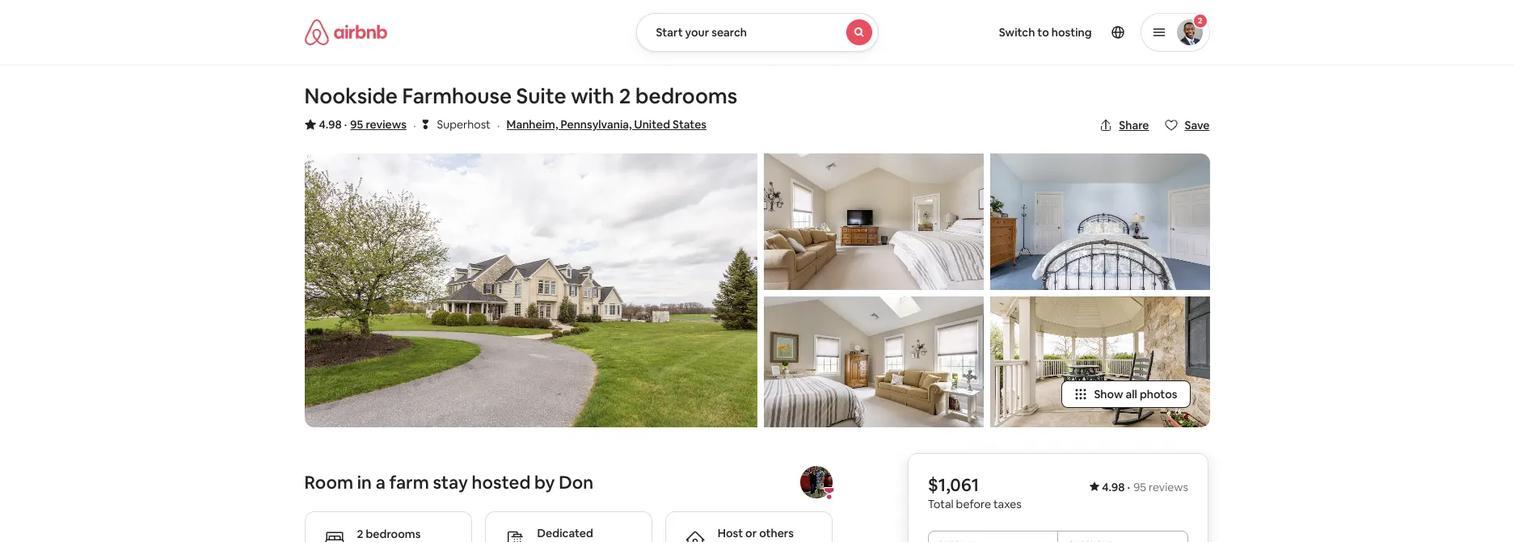 Task type: vqa. For each thing, say whether or not it's contained in the screenshot.
'1 GUEST' DROPDOWN BUTTON
no



Task type: locate. For each thing, give the bounding box(es) containing it.
or
[[745, 526, 757, 541]]

󰀃
[[423, 116, 429, 132]]

$1,061
[[928, 473, 980, 496]]

1 vertical spatial reviews
[[1149, 480, 1189, 494]]

2
[[1198, 15, 1202, 26], [619, 82, 631, 110], [357, 527, 363, 541]]

room in a farm stay hosted by don
[[304, 471, 594, 494]]

1 vertical spatial 4.98 · 95 reviews
[[1103, 480, 1189, 494]]

your
[[685, 25, 709, 40]]

bedrooms down a
[[366, 527, 421, 541]]

don image
[[800, 466, 833, 498]]

home
[[774, 541, 805, 542]]

total
[[928, 497, 954, 511]]

0 horizontal spatial 4.98 · 95 reviews
[[319, 117, 407, 132]]

others
[[759, 526, 794, 541]]

0 vertical spatial 2
[[1198, 15, 1202, 26]]

save button
[[1159, 112, 1216, 139]]

bedrooms
[[635, 82, 737, 110], [366, 527, 421, 541]]

don is a superhost. image
[[823, 487, 836, 500]]

host or others may share home
[[718, 526, 805, 542]]

reviews
[[366, 117, 407, 132], [1149, 480, 1189, 494]]

bathroom
[[537, 541, 591, 542]]

taxes
[[994, 497, 1022, 511]]

pennsylvania,
[[561, 117, 632, 132]]

switch to hosting link
[[989, 15, 1102, 49]]

1 vertical spatial bedrooms
[[366, 527, 421, 541]]

1 horizontal spatial 4.98
[[1103, 480, 1125, 494]]

0 horizontal spatial 4.98
[[319, 117, 342, 132]]

dedicated
[[537, 526, 593, 541]]

bedrooms up states on the top left of the page
[[635, 82, 737, 110]]

show all photos button
[[1062, 380, 1190, 408]]

4.98 · 95 reviews
[[319, 117, 407, 132], [1103, 480, 1189, 494]]

a
[[376, 471, 385, 494]]

0 vertical spatial 95
[[350, 117, 363, 132]]

room
[[304, 471, 353, 494]]

share button
[[1093, 112, 1156, 139]]

1 vertical spatial 2
[[619, 82, 631, 110]]

0 horizontal spatial 95
[[350, 117, 363, 132]]

1 horizontal spatial 2
[[619, 82, 631, 110]]

2 inside dropdown button
[[1198, 15, 1202, 26]]

0 vertical spatial 4.98
[[319, 117, 342, 132]]

host
[[718, 526, 743, 541]]

farm
[[389, 471, 429, 494]]

1 horizontal spatial 4.98 · 95 reviews
[[1103, 480, 1189, 494]]

2 vertical spatial 2
[[357, 527, 363, 541]]

stay
[[433, 471, 468, 494]]

show
[[1094, 387, 1123, 401]]

4.98
[[319, 117, 342, 132], [1103, 480, 1125, 494]]

2 horizontal spatial 2
[[1198, 15, 1202, 26]]

0 horizontal spatial 2
[[357, 527, 363, 541]]

1 vertical spatial 4.98
[[1103, 480, 1125, 494]]

to
[[1038, 25, 1049, 40]]

save
[[1185, 118, 1210, 133]]

superhost
[[437, 117, 491, 132]]

0 vertical spatial reviews
[[366, 117, 407, 132]]

2 for 2 bedrooms
[[357, 527, 363, 541]]

profile element
[[898, 0, 1210, 65]]

95
[[350, 117, 363, 132], [1134, 480, 1147, 494]]

Start your search search field
[[636, 13, 878, 52]]

0 vertical spatial bedrooms
[[635, 82, 737, 110]]

·
[[344, 117, 347, 132], [413, 117, 416, 134], [497, 117, 500, 134], [1128, 480, 1131, 494]]

1 vertical spatial 95
[[1134, 480, 1147, 494]]



Task type: describe. For each thing, give the bounding box(es) containing it.
0 vertical spatial 4.98 · 95 reviews
[[319, 117, 407, 132]]

by
[[534, 471, 555, 494]]

$1,061 total before taxes
[[928, 473, 1022, 511]]

nookside farmhouse suite with 2 bedrooms image 1 image
[[304, 154, 757, 427]]

with
[[571, 82, 615, 110]]

in
[[357, 471, 372, 494]]

2 button
[[1140, 13, 1210, 52]]

suite
[[516, 82, 566, 110]]

· manheim, pennsylvania, united states
[[497, 117, 707, 134]]

photos
[[1140, 387, 1178, 401]]

show all photos
[[1094, 387, 1178, 401]]

start
[[656, 25, 683, 40]]

1 horizontal spatial reviews
[[1149, 480, 1189, 494]]

share
[[1119, 118, 1149, 133]]

start your search
[[656, 25, 747, 40]]

share
[[743, 541, 772, 542]]

hosting
[[1052, 25, 1092, 40]]

before
[[956, 497, 992, 511]]

search
[[712, 25, 747, 40]]

united
[[634, 117, 670, 132]]

states
[[673, 117, 707, 132]]

may
[[718, 541, 740, 542]]

2 bedrooms
[[357, 527, 421, 541]]

nookside farmhouse suite with 2 bedrooms
[[304, 82, 737, 110]]

1 horizontal spatial 95
[[1134, 480, 1147, 494]]

nookside farmhouse suite with 2 bedrooms image 3 image
[[764, 297, 983, 427]]

2 for 2
[[1198, 15, 1202, 26]]

nookside
[[304, 82, 398, 110]]

0 horizontal spatial reviews
[[366, 117, 407, 132]]

manheim, pennsylvania, united states button
[[507, 115, 707, 134]]

nookside farmhouse suite with 2 bedrooms image 2 image
[[764, 154, 983, 290]]

95 reviews button
[[350, 116, 407, 133]]

don
[[559, 471, 594, 494]]

all
[[1126, 387, 1137, 401]]

hosted
[[472, 471, 531, 494]]

don image
[[800, 466, 833, 498]]

start your search button
[[636, 13, 878, 52]]

switch to hosting
[[999, 25, 1092, 40]]

1 horizontal spatial bedrooms
[[635, 82, 737, 110]]

nookside farmhouse suite with 2 bedrooms image 5 image
[[990, 297, 1210, 427]]

nookside farmhouse suite with 2 bedrooms image 4 image
[[990, 154, 1210, 290]]

0 horizontal spatial bedrooms
[[366, 527, 421, 541]]

farmhouse
[[402, 82, 512, 110]]

switch
[[999, 25, 1035, 40]]

manheim,
[[507, 117, 558, 132]]

dedicated bathroom
[[537, 526, 593, 542]]



